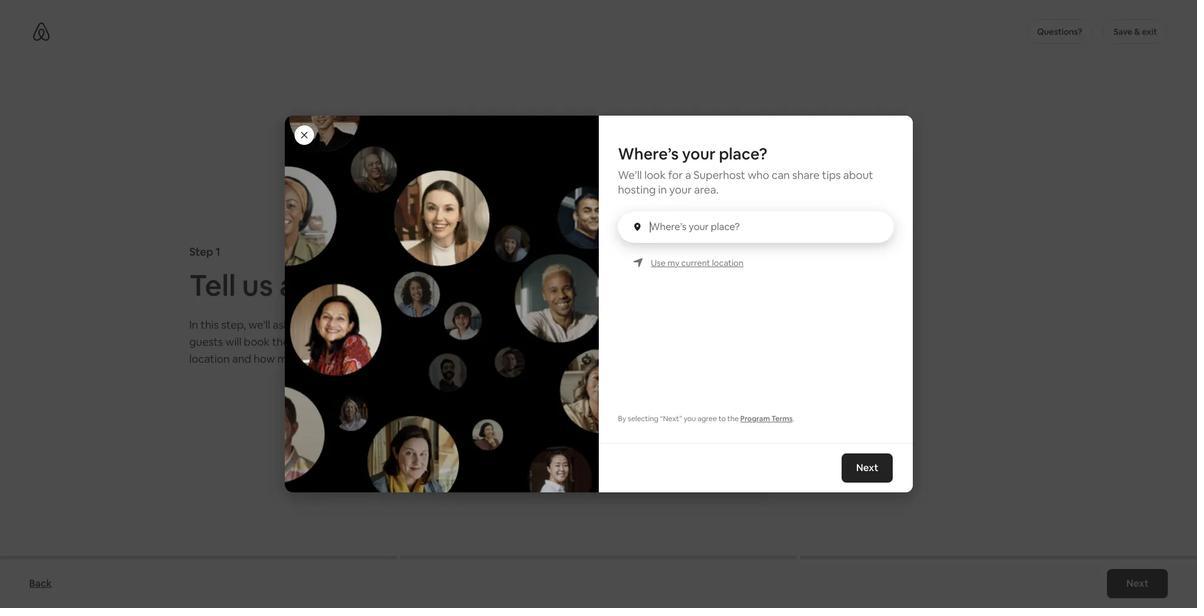 Task type: vqa. For each thing, say whether or not it's contained in the screenshot.
$ usd
no



Task type: locate. For each thing, give the bounding box(es) containing it.
1 vertical spatial next
[[1127, 577, 1149, 590]]

the down ask
[[272, 335, 289, 349]]

the right know
[[514, 335, 531, 349]]

your up superhost
[[683, 144, 716, 164]]

own
[[471, 399, 490, 412], [511, 454, 530, 466]]

0 horizontal spatial location
[[189, 352, 230, 366]]

start
[[449, 454, 472, 466]]

just
[[366, 335, 385, 349]]

and left if
[[478, 318, 497, 332]]

0 horizontal spatial or
[[353, 335, 364, 349]]

2 horizontal spatial on
[[735, 385, 746, 398]]

we'll
[[618, 168, 642, 182], [449, 370, 470, 383]]

0 vertical spatial us
[[242, 266, 273, 304]]

you up as
[[503, 370, 520, 383]]

type
[[345, 318, 368, 332]]

match
[[472, 370, 501, 383]]

know
[[484, 335, 512, 349]]

place down 'experienced'
[[580, 385, 604, 398]]

1 horizontal spatial on
[[606, 385, 618, 398]]

can down 'guide'
[[673, 385, 689, 398]]

0 horizontal spatial place
[[323, 335, 351, 349]]

start
[[711, 385, 733, 398]]

your right put
[[558, 385, 578, 398]]

0 vertical spatial next
[[857, 462, 879, 474]]

place
[[323, 335, 351, 349], [580, 385, 604, 398]]

0 horizontal spatial can
[[344, 352, 362, 366]]

about right tips
[[844, 168, 874, 182]]

the right to
[[728, 414, 739, 424]]

0 horizontal spatial next
[[857, 462, 879, 474]]

a inside in this step, we'll ask you which type of property you have and if guests will book the entire place or just a room. then let us know the location and how many guests can stay.
[[387, 335, 393, 349]]

who
[[748, 168, 770, 182]]

1 horizontal spatial place
[[580, 385, 604, 398]]

airbnb.
[[620, 385, 652, 398]]

let
[[455, 335, 468, 349]]

on
[[606, 385, 618, 398], [735, 385, 746, 398], [474, 454, 486, 466]]

about up "which"
[[279, 266, 362, 304]]

1 vertical spatial location
[[189, 352, 230, 366]]

step,
[[221, 318, 246, 332]]

2 horizontal spatial the
[[728, 414, 739, 424]]

1 horizontal spatial the
[[514, 335, 531, 349]]

1 vertical spatial a
[[387, 335, 393, 349]]

0 horizontal spatial own
[[471, 399, 490, 412]]

you
[[655, 385, 671, 398]]

where's your place? we'll look for a superhost who can share tips about hosting in your area.
[[618, 144, 874, 197]]

and down will
[[232, 352, 251, 366]]

over
[[717, 370, 737, 383]]

0 vertical spatial location
[[712, 258, 744, 268]]

1 vertical spatial we'll
[[449, 370, 470, 383]]

0 vertical spatial about
[[844, 168, 874, 182]]

and inside get one-to-one guidance from a superhost we'll match you with an experienced host. they'll guide you over chat or video as you put your place on airbnb. you can also start on your own and get matched later.
[[492, 399, 509, 412]]

step 1
[[189, 244, 220, 258]]

location down will
[[189, 352, 230, 366]]

2 horizontal spatial can
[[772, 168, 790, 182]]

or right chat in the left bottom of the page
[[471, 385, 481, 398]]

with
[[522, 370, 541, 383]]

you left agree
[[684, 414, 696, 424]]

1 horizontal spatial a
[[686, 168, 692, 182]]

2 vertical spatial can
[[673, 385, 689, 398]]

a right for
[[686, 168, 692, 182]]

guests
[[189, 335, 223, 349], [308, 352, 341, 366]]

1 horizontal spatial next button
[[1108, 569, 1169, 599]]

us inside in this step, we'll ask you which type of property you have and if guests will book the entire place or just a room. then let us know the location and how many guests can stay.
[[471, 335, 482, 349]]

your
[[683, 144, 716, 164], [670, 183, 692, 197], [558, 385, 578, 398], [449, 399, 469, 412], [488, 454, 509, 466]]

0 horizontal spatial guests
[[189, 335, 223, 349]]

1 horizontal spatial us
[[471, 335, 482, 349]]

next button
[[842, 454, 894, 483], [1108, 569, 1169, 599]]

own inside get one-to-one guidance from a superhost we'll match you with an experienced host. they'll guide you over chat or video as you put your place on airbnb. you can also start on your own and get matched later.
[[471, 399, 490, 412]]

or left just
[[353, 335, 364, 349]]

0 horizontal spatial a
[[387, 335, 393, 349]]

get
[[449, 327, 477, 348]]

location right current
[[712, 258, 744, 268]]

we'll up hosting
[[618, 168, 642, 182]]

own down get
[[511, 454, 530, 466]]

1 horizontal spatial guests
[[308, 352, 341, 366]]

we'll
[[249, 318, 270, 332]]

for
[[669, 168, 683, 182]]

from
[[641, 327, 678, 348]]

0 vertical spatial own
[[471, 399, 490, 412]]

0 vertical spatial we'll
[[618, 168, 642, 182]]

in
[[659, 183, 667, 197]]

0 vertical spatial can
[[772, 168, 790, 182]]

1 vertical spatial us
[[471, 335, 482, 349]]

chat
[[449, 385, 469, 398]]

a inside "where's your place? we'll look for a superhost who can share tips about hosting in your area."
[[686, 168, 692, 182]]

on down host.
[[606, 385, 618, 398]]

1 horizontal spatial about
[[844, 168, 874, 182]]

"next"
[[660, 414, 682, 424]]

area.
[[695, 183, 719, 197]]

your place
[[368, 266, 511, 304]]

0 vertical spatial guests
[[189, 335, 223, 349]]

next
[[857, 462, 879, 474], [1127, 577, 1149, 590]]

then
[[427, 335, 453, 349]]

current
[[682, 258, 711, 268]]

Where's your place? field
[[651, 222, 879, 233]]

2 vertical spatial and
[[492, 399, 509, 412]]

guests down this
[[189, 335, 223, 349]]

&
[[1135, 26, 1141, 37]]

1 horizontal spatial we'll
[[618, 168, 642, 182]]

host.
[[615, 370, 638, 383]]

where's
[[618, 144, 679, 164]]

1 vertical spatial or
[[471, 385, 481, 398]]

location inside button
[[712, 258, 744, 268]]

hosting
[[618, 183, 656, 197]]

location
[[712, 258, 744, 268], [189, 352, 230, 366]]

1 vertical spatial next button
[[1108, 569, 1169, 599]]

place down "which"
[[323, 335, 351, 349]]

1 horizontal spatial next
[[1127, 577, 1149, 590]]

0 vertical spatial place
[[323, 335, 351, 349]]

next inside get matched with a superhost 'dialog'
[[857, 462, 879, 474]]

own down video
[[471, 399, 490, 412]]

0 vertical spatial or
[[353, 335, 364, 349]]

1 vertical spatial own
[[511, 454, 530, 466]]

can right 'who'
[[772, 168, 790, 182]]

the
[[272, 335, 289, 349], [514, 335, 531, 349], [728, 414, 739, 424]]

guidance
[[569, 327, 638, 348]]

to-
[[515, 327, 537, 348]]

us
[[242, 266, 273, 304], [471, 335, 482, 349]]

a superhost
[[449, 345, 538, 366]]

1 horizontal spatial can
[[673, 385, 689, 398]]

1 horizontal spatial own
[[511, 454, 530, 466]]

location inside in this step, we'll ask you which type of property you have and if guests will book the entire place or just a room. then let us know the location and how many guests can stay.
[[189, 352, 230, 366]]

many
[[278, 352, 305, 366]]

put
[[540, 385, 556, 398]]

questions?
[[1038, 26, 1083, 37]]

step
[[189, 244, 213, 258]]

can left stay. on the left bottom of page
[[344, 352, 362, 366]]

0 horizontal spatial next button
[[842, 454, 894, 483]]

can inside get one-to-one guidance from a superhost we'll match you with an experienced host. they'll guide you over chat or video as you put your place on airbnb. you can also start on your own and get matched later.
[[673, 385, 689, 398]]

on right start on the left of page
[[474, 454, 486, 466]]

1 vertical spatial about
[[279, 266, 362, 304]]

on inside button
[[474, 454, 486, 466]]

get
[[511, 399, 527, 412]]

your right start on the left of page
[[488, 454, 509, 466]]

guests down entire
[[308, 352, 341, 366]]

0 horizontal spatial we'll
[[449, 370, 470, 383]]

and down video
[[492, 399, 509, 412]]

you
[[292, 318, 310, 332], [431, 318, 449, 332], [503, 370, 520, 383], [699, 370, 715, 383], [522, 385, 538, 398], [684, 414, 696, 424]]

on right the start
[[735, 385, 746, 398]]

your down chat in the left bottom of the page
[[449, 399, 469, 412]]

1 vertical spatial place
[[580, 385, 604, 398]]

stay.
[[364, 352, 387, 366]]

us right the "let"
[[471, 335, 482, 349]]

1 vertical spatial can
[[344, 352, 362, 366]]

us up we'll at left bottom
[[242, 266, 273, 304]]

1 horizontal spatial or
[[471, 385, 481, 398]]

1 horizontal spatial location
[[712, 258, 744, 268]]

we'll up chat in the left bottom of the page
[[449, 370, 470, 383]]

0 vertical spatial a
[[686, 168, 692, 182]]

about
[[844, 168, 874, 182], [279, 266, 362, 304]]

0 horizontal spatial on
[[474, 454, 486, 466]]

how
[[254, 352, 275, 366]]

you up 'also'
[[699, 370, 715, 383]]

a
[[686, 168, 692, 182], [387, 335, 393, 349]]

a right just
[[387, 335, 393, 349]]

or
[[353, 335, 364, 349], [471, 385, 481, 398]]

0 horizontal spatial the
[[272, 335, 289, 349]]

0 horizontal spatial us
[[242, 266, 273, 304]]

and
[[478, 318, 497, 332], [232, 352, 251, 366], [492, 399, 509, 412]]



Task type: describe. For each thing, give the bounding box(es) containing it.
about inside "where's your place? we'll look for a superhost who can share tips about hosting in your area."
[[844, 168, 874, 182]]

superhost
[[694, 168, 746, 182]]

property
[[384, 318, 429, 332]]

in this step, we'll ask you which type of property you have and if guests will book the entire place or just a room. then let us know the location and how many guests can stay.
[[189, 318, 531, 366]]

0 horizontal spatial about
[[279, 266, 362, 304]]

place inside in this step, we'll ask you which type of property you have and if guests will book the entire place or just a room. then let us know the location and how many guests can stay.
[[323, 335, 351, 349]]

your down for
[[670, 183, 692, 197]]

ask
[[273, 318, 290, 332]]

1
[[216, 244, 220, 258]]

can inside in this step, we'll ask you which type of property you have and if guests will book the entire place or just a room. then let us know the location and how many guests can stay.
[[344, 352, 362, 366]]

you inside get matched with a superhost 'dialog'
[[684, 414, 696, 424]]

back
[[29, 577, 52, 590]]

tell
[[189, 266, 236, 304]]

place inside get one-to-one guidance from a superhost we'll match you with an experienced host. they'll guide you over chat or video as you put your place on airbnb. you can also start on your own and get matched later.
[[580, 385, 604, 398]]

guide
[[671, 370, 696, 383]]

which
[[313, 318, 342, 332]]

use my current location button
[[651, 257, 744, 269]]

program
[[741, 414, 770, 424]]

one
[[537, 327, 565, 348]]

the inside get matched with a superhost 'dialog'
[[728, 414, 739, 424]]

or inside in this step, we'll ask you which type of property you have and if guests will book the entire place or just a room. then let us know the location and how many guests can stay.
[[353, 335, 364, 349]]

by selecting "next" you agree to the program terms .
[[618, 414, 795, 424]]

selecting
[[628, 414, 659, 424]]

my
[[668, 258, 680, 268]]

save
[[1114, 26, 1133, 37]]

terms
[[772, 414, 793, 424]]

1 vertical spatial and
[[232, 352, 251, 366]]

you up entire
[[292, 318, 310, 332]]

your inside start on your own button
[[488, 454, 509, 466]]

an
[[543, 370, 554, 383]]

to
[[719, 414, 726, 424]]

entire
[[292, 335, 321, 349]]

if
[[499, 318, 506, 332]]

they'll
[[640, 370, 669, 383]]

exit
[[1143, 26, 1158, 37]]

have
[[452, 318, 476, 332]]

get matched with a superhost dialog
[[231, 52, 913, 557]]

tips
[[823, 168, 841, 182]]

use
[[651, 258, 666, 268]]

get one-to-one guidance from a superhost we'll match you with an experienced host. they'll guide you over chat or video as you put your place on airbnb. you can also start on your own and get matched later.
[[449, 327, 746, 412]]

share
[[793, 168, 820, 182]]

own inside button
[[511, 454, 530, 466]]

or inside get one-to-one guidance from a superhost we'll match you with an experienced host. they'll guide you over chat or video as you put your place on airbnb. you can also start on your own and get matched later.
[[471, 385, 481, 398]]

0 vertical spatial and
[[478, 318, 497, 332]]

agree
[[698, 414, 717, 424]]

room.
[[395, 335, 425, 349]]

we'll inside get one-to-one guidance from a superhost we'll match you with an experienced host. they'll guide you over chat or video as you put your place on airbnb. you can also start on your own and get matched later.
[[449, 370, 470, 383]]

place?
[[719, 144, 768, 164]]

tell us about your place
[[189, 266, 511, 304]]

by
[[618, 414, 627, 424]]

will
[[226, 335, 242, 349]]

of
[[371, 318, 381, 332]]

questions? button
[[1027, 19, 1094, 44]]

.
[[793, 414, 795, 424]]

one-
[[481, 327, 515, 348]]

save & exit
[[1114, 26, 1158, 37]]

look
[[645, 168, 666, 182]]

this
[[201, 318, 219, 332]]

book
[[244, 335, 270, 349]]

later.
[[572, 399, 593, 412]]

as
[[510, 385, 519, 398]]

in
[[189, 318, 198, 332]]

0 vertical spatial next button
[[842, 454, 894, 483]]

save & exit button
[[1103, 19, 1169, 44]]

program terms link
[[741, 414, 793, 424]]

1 vertical spatial guests
[[308, 352, 341, 366]]

use my current location
[[651, 258, 744, 268]]

start on your own
[[449, 454, 530, 466]]

video
[[483, 385, 508, 398]]

also
[[692, 385, 709, 398]]

you down 'with'
[[522, 385, 538, 398]]

experienced
[[556, 370, 612, 383]]

back button
[[23, 572, 58, 596]]

you up then
[[431, 318, 449, 332]]

start on your own button
[[443, 448, 536, 473]]

can inside "where's your place? we'll look for a superhost who can share tips about hosting in your area."
[[772, 168, 790, 182]]

we'll inside "where's your place? we'll look for a superhost who can share tips about hosting in your area."
[[618, 168, 642, 182]]

matched
[[529, 399, 569, 412]]



